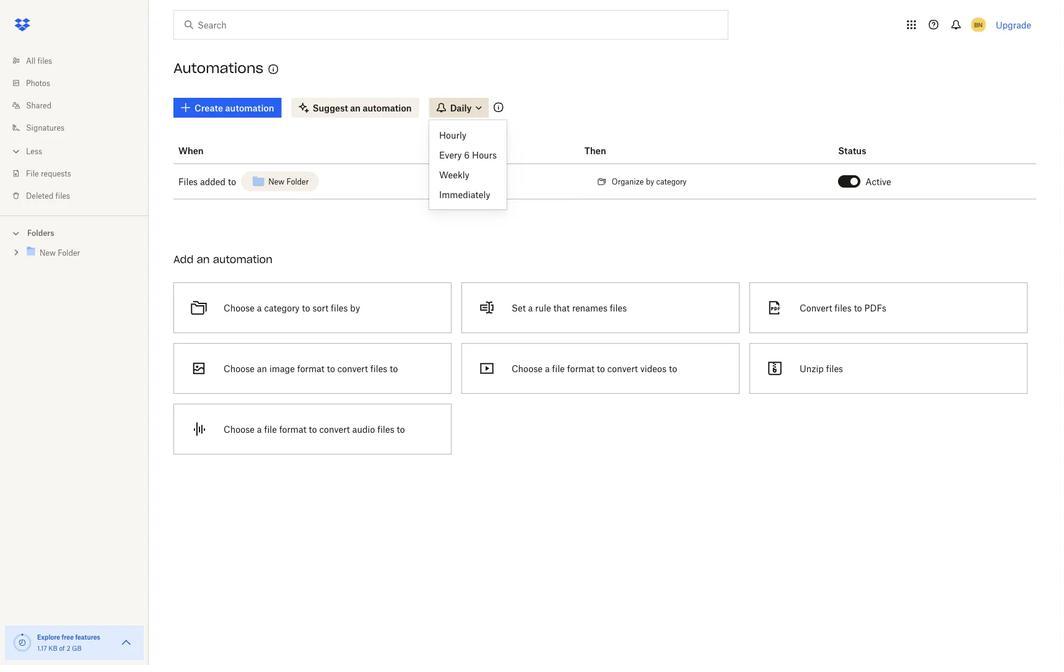 Task type: describe. For each thing, give the bounding box(es) containing it.
free
[[62, 633, 74, 641]]

click to watch a demo video image
[[266, 62, 281, 77]]

choose for choose a file format to convert videos to
[[512, 363, 543, 374]]

organize by category button
[[584, 172, 697, 191]]

folder
[[286, 177, 309, 186]]

choose for choose an image format to convert files to
[[224, 363, 255, 374]]

file for choose a file format to convert audio files to
[[264, 424, 277, 435]]

explore
[[37, 633, 60, 641]]

when
[[178, 145, 204, 156]]

folders
[[27, 229, 54, 238]]

features
[[75, 633, 100, 641]]

choose an image format to convert files to
[[224, 363, 398, 374]]

a for choose a file format to convert videos to
[[545, 363, 550, 374]]

that
[[553, 303, 570, 313]]

choose a file format to convert videos to
[[512, 363, 677, 374]]

added
[[200, 176, 226, 187]]

an for add
[[197, 253, 210, 266]]

quota usage element
[[12, 633, 32, 653]]

add
[[173, 253, 193, 266]]

convert for videos
[[607, 363, 638, 374]]

set a rule that renames files
[[512, 303, 627, 313]]

add an automation
[[173, 253, 273, 266]]

explore free features 1.17 kb of 2 gb
[[37, 633, 100, 652]]

then
[[584, 145, 606, 156]]

set a rule that renames files button
[[457, 278, 745, 338]]

image
[[269, 363, 295, 374]]

upgrade link
[[996, 20, 1031, 30]]

category for a
[[264, 303, 300, 313]]

upgrade
[[996, 20, 1031, 30]]

new folder link
[[241, 169, 319, 194]]

requests
[[41, 169, 71, 178]]

every 6 hours
[[439, 150, 497, 160]]

list containing all files
[[0, 42, 149, 216]]

category for by
[[656, 177, 687, 186]]

dropbox image
[[10, 12, 35, 37]]

photos link
[[10, 72, 149, 94]]

format for videos
[[567, 363, 594, 374]]

status
[[838, 145, 866, 156]]

files
[[178, 176, 198, 187]]

a for choose a category to sort files by
[[257, 303, 262, 313]]

files added to
[[178, 176, 236, 187]]

immediately
[[439, 189, 490, 200]]

gb
[[72, 645, 82, 652]]

convert for files
[[337, 363, 368, 374]]

choose an image format to convert files to button
[[168, 338, 457, 399]]

organize by category
[[612, 177, 687, 186]]

unzip
[[800, 363, 824, 374]]

choose a category to sort files by
[[224, 303, 360, 313]]

signatures link
[[10, 116, 149, 139]]

folders button
[[0, 224, 149, 242]]

new
[[268, 177, 284, 186]]

choose a file format to convert videos to button
[[457, 338, 745, 399]]

cell inside add an automation main content
[[1026, 164, 1036, 199]]

unzip files
[[800, 363, 843, 374]]

all files
[[26, 56, 52, 65]]

choose a file format to convert audio files to button
[[168, 399, 457, 460]]

when column header
[[173, 138, 580, 164]]

hours
[[472, 150, 497, 160]]



Task type: locate. For each thing, give the bounding box(es) containing it.
format down renames
[[567, 363, 594, 374]]

category left sort
[[264, 303, 300, 313]]

files inside "link"
[[38, 56, 52, 65]]

convert up the "audio" on the left bottom
[[337, 363, 368, 374]]

format for audio
[[279, 424, 306, 435]]

file requests link
[[10, 162, 149, 185]]

table containing when
[[173, 138, 1036, 199]]

cell
[[1026, 164, 1036, 199]]

choose
[[224, 303, 255, 313], [224, 363, 255, 374], [512, 363, 543, 374], [224, 424, 255, 435]]

every
[[439, 150, 462, 160]]

an
[[197, 253, 210, 266], [257, 363, 267, 374]]

1 row from the top
[[173, 138, 1036, 164]]

deleted
[[26, 191, 53, 200]]

row up organize
[[173, 138, 1036, 164]]

convert left the "audio" on the left bottom
[[319, 424, 350, 435]]

file
[[552, 363, 565, 374], [264, 424, 277, 435]]

sort
[[312, 303, 328, 313]]

choose a category to sort files by button
[[168, 278, 457, 338]]

1.17
[[37, 645, 47, 652]]

file down that
[[552, 363, 565, 374]]

category
[[656, 177, 687, 186], [264, 303, 300, 313]]

then column header
[[580, 138, 833, 164]]

row containing when
[[173, 138, 1036, 164]]

files
[[38, 56, 52, 65], [55, 191, 70, 200], [331, 303, 348, 313], [610, 303, 627, 313], [835, 303, 852, 313], [370, 363, 387, 374], [826, 363, 843, 374], [377, 424, 394, 435]]

file down image
[[264, 424, 277, 435]]

new folder
[[268, 177, 309, 186]]

weekly
[[439, 169, 469, 180]]

convert
[[800, 303, 832, 313]]

an right add
[[197, 253, 210, 266]]

row
[[173, 138, 1036, 164], [173, 164, 1036, 199]]

automation
[[213, 253, 273, 266]]

format for files
[[297, 363, 325, 374]]

choose for choose a file format to convert audio files to
[[224, 424, 255, 435]]

1 horizontal spatial an
[[257, 363, 267, 374]]

0 horizontal spatial category
[[264, 303, 300, 313]]

videos
[[640, 363, 667, 374]]

0 vertical spatial file
[[552, 363, 565, 374]]

less image
[[10, 145, 22, 158]]

hourly
[[439, 130, 466, 140]]

pdfs
[[864, 303, 886, 313]]

convert inside choose a file format to convert videos to button
[[607, 363, 638, 374]]

file for choose a file format to convert videos to
[[552, 363, 565, 374]]

all
[[26, 56, 35, 65]]

choose for choose a category to sort files by
[[224, 303, 255, 313]]

an left image
[[257, 363, 267, 374]]

unzip files button
[[745, 338, 1033, 399]]

less
[[26, 146, 42, 156]]

deleted files link
[[10, 185, 149, 207]]

an inside button
[[257, 363, 267, 374]]

1 vertical spatial by
[[350, 303, 360, 313]]

list
[[0, 42, 149, 216]]

shared
[[26, 101, 51, 110]]

0 horizontal spatial file
[[264, 424, 277, 435]]

convert files to pdfs
[[800, 303, 886, 313]]

a for choose a file format to convert audio files to
[[257, 424, 262, 435]]

choose a file format to convert audio files to
[[224, 424, 405, 435]]

0 horizontal spatial by
[[350, 303, 360, 313]]

format
[[297, 363, 325, 374], [567, 363, 594, 374], [279, 424, 306, 435]]

signatures
[[26, 123, 64, 132]]

new folder button
[[241, 169, 319, 194]]

set
[[512, 303, 526, 313]]

2 row from the top
[[173, 164, 1036, 199]]

audio
[[352, 424, 375, 435]]

file
[[26, 169, 39, 178]]

all files link
[[10, 50, 149, 72]]

row down then
[[173, 164, 1036, 199]]

add an automation main content
[[168, 89, 1061, 665]]

convert left the videos
[[607, 363, 638, 374]]

an for choose
[[257, 363, 267, 374]]

category right organize
[[656, 177, 687, 186]]

renames
[[572, 303, 608, 313]]

format down image
[[279, 424, 306, 435]]

2
[[67, 645, 70, 652]]

0 horizontal spatial an
[[197, 253, 210, 266]]

convert for audio
[[319, 424, 350, 435]]

photos
[[26, 78, 50, 88]]

1 vertical spatial category
[[264, 303, 300, 313]]

active
[[866, 176, 891, 187]]

1 horizontal spatial file
[[552, 363, 565, 374]]

by right sort
[[350, 303, 360, 313]]

rule
[[535, 303, 551, 313]]

convert
[[337, 363, 368, 374], [607, 363, 638, 374], [319, 424, 350, 435]]

0 vertical spatial by
[[646, 177, 654, 186]]

0 vertical spatial an
[[197, 253, 210, 266]]

a for set a rule that renames files
[[528, 303, 533, 313]]

by right organize
[[646, 177, 654, 186]]

convert inside choose a file format to convert audio files to button
[[319, 424, 350, 435]]

deleted files
[[26, 191, 70, 200]]

6
[[464, 150, 470, 160]]

1 horizontal spatial by
[[646, 177, 654, 186]]

1 vertical spatial an
[[257, 363, 267, 374]]

convert files to pdfs button
[[745, 278, 1033, 338]]

table
[[173, 138, 1036, 199]]

table inside add an automation main content
[[173, 138, 1036, 199]]

a
[[257, 303, 262, 313], [528, 303, 533, 313], [545, 363, 550, 374], [257, 424, 262, 435]]

kb
[[49, 645, 57, 652]]

0 vertical spatial category
[[656, 177, 687, 186]]

organize
[[612, 177, 644, 186]]

1 horizontal spatial category
[[656, 177, 687, 186]]

row containing files added to
[[173, 164, 1036, 199]]

format right image
[[297, 363, 325, 374]]

1 vertical spatial file
[[264, 424, 277, 435]]

automations
[[173, 60, 263, 77]]

of
[[59, 645, 65, 652]]

status column header
[[833, 138, 1036, 164]]

convert inside choose an image format to convert files to button
[[337, 363, 368, 374]]

by
[[646, 177, 654, 186], [350, 303, 360, 313]]

shared link
[[10, 94, 149, 116]]

file requests
[[26, 169, 71, 178]]

to
[[228, 176, 236, 187], [302, 303, 310, 313], [854, 303, 862, 313], [327, 363, 335, 374], [390, 363, 398, 374], [597, 363, 605, 374], [669, 363, 677, 374], [309, 424, 317, 435], [397, 424, 405, 435]]



Task type: vqa. For each thing, say whether or not it's contained in the screenshot.
can
no



